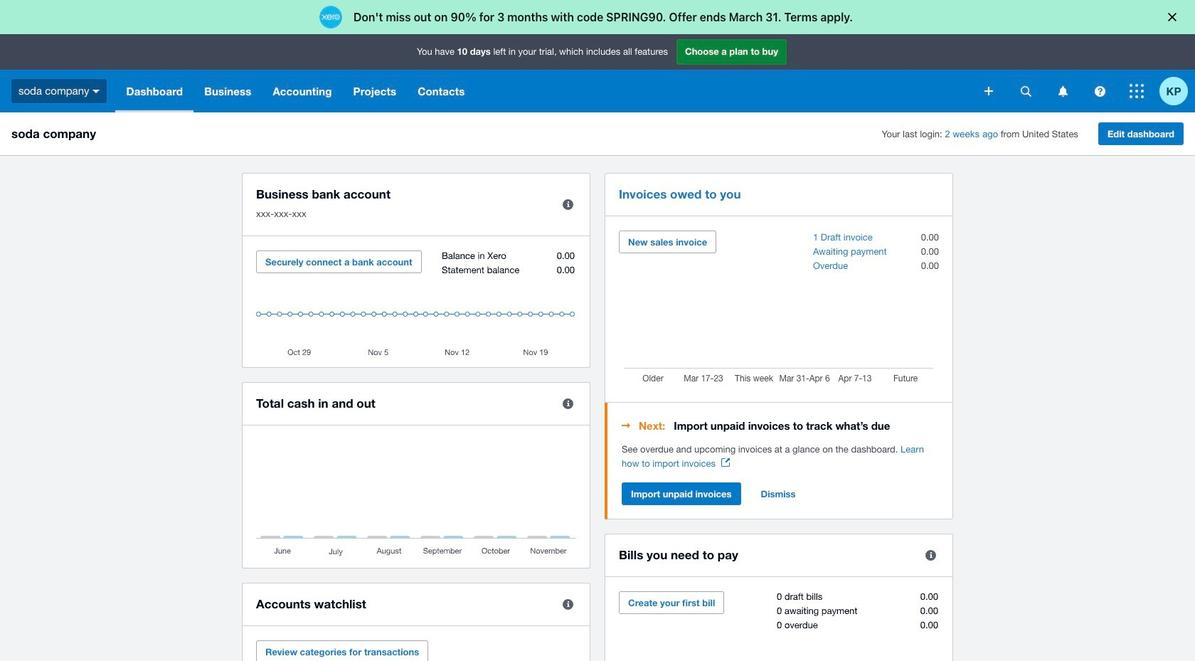 Task type: vqa. For each thing, say whether or not it's contained in the screenshot.
Office associated with StateBird Provisions
no



Task type: describe. For each thing, give the bounding box(es) containing it.
empty state of the bills widget with a 'create your first bill' button and an unpopulated column graph. image
[[619, 591, 939, 661]]

empty state widget for the total cash in and out feature, displaying a column graph summarising bank transaction data as total money in versus total money out across all connected bank accounts, enabling a visual comparison of the two amounts. image
[[256, 440, 576, 557]]



Task type: locate. For each thing, give the bounding box(es) containing it.
0 horizontal spatial svg image
[[985, 87, 994, 95]]

opens in a new tab image
[[722, 458, 730, 467]]

heading
[[622, 417, 939, 434]]

1 horizontal spatial svg image
[[1095, 86, 1106, 96]]

dialog
[[0, 0, 1196, 34]]

svg image
[[1095, 86, 1106, 96], [985, 87, 994, 95]]

banner
[[0, 34, 1196, 112]]

empty state bank feed widget with a tooltip explaining the feature. includes a 'securely connect a bank account' button and a data-less flat line graph marking four weekly dates, indicating future account balance tracking. image
[[256, 251, 576, 357]]

svg image
[[1130, 84, 1144, 98], [1021, 86, 1032, 96], [1059, 86, 1068, 96], [93, 89, 100, 93]]

panel body document
[[622, 443, 939, 471], [622, 443, 939, 471]]



